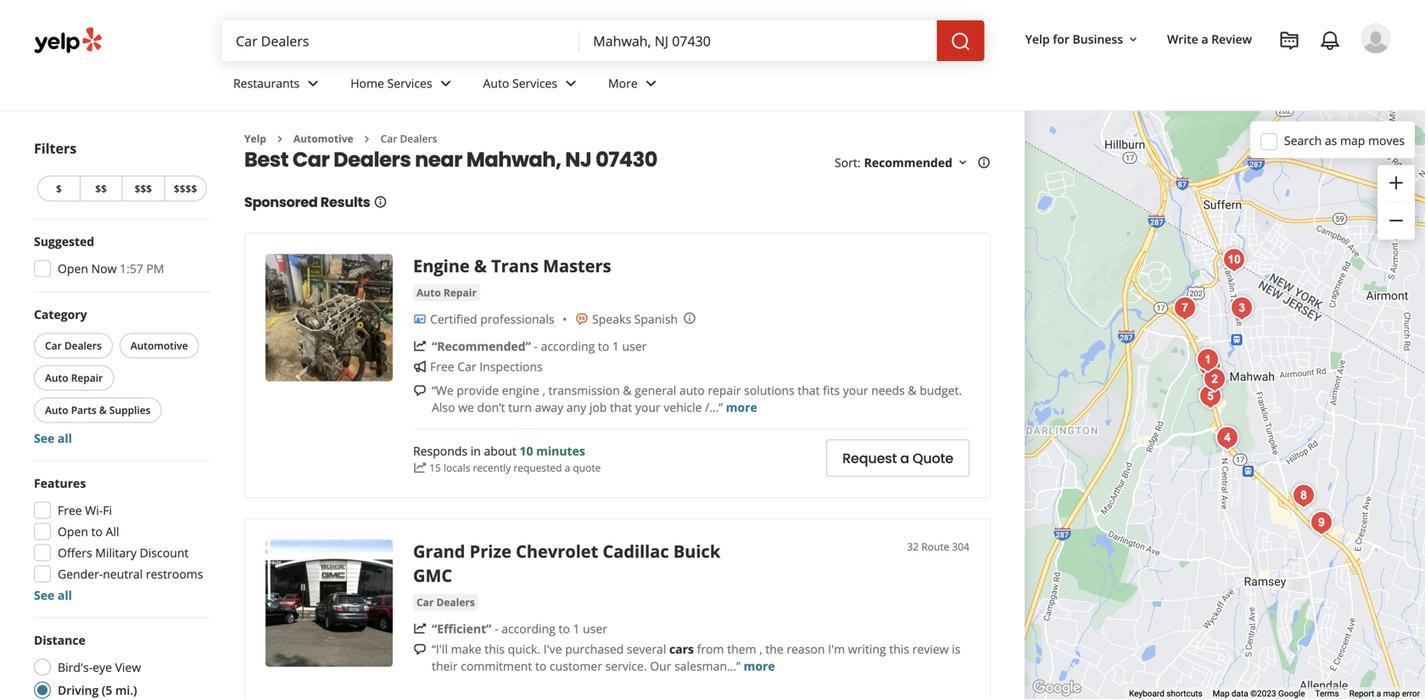 Task type: vqa. For each thing, say whether or not it's contained in the screenshot.
Email email field
no



Task type: describe. For each thing, give the bounding box(es) containing it.
best
[[244, 145, 289, 174]]

car dealers link
[[413, 594, 478, 611]]

address, neighborhood, city, state or zip text field
[[580, 20, 937, 61]]

a for write
[[1202, 31, 1209, 47]]

business
[[1073, 31, 1124, 47]]

car right 16 chevron right v2 image
[[381, 132, 397, 146]]

group containing features
[[29, 475, 210, 604]]

business categories element
[[220, 61, 1392, 110]]

google
[[1279, 689, 1306, 699]]

0 vertical spatial more link
[[726, 399, 758, 415]]

"recommended" - according to 1 user
[[432, 338, 647, 354]]

16 chevron down v2 image
[[1127, 33, 1141, 46]]

auto for auto parts & supplies
[[45, 403, 68, 417]]

locals
[[444, 461, 470, 475]]

zoom in image
[[1387, 173, 1407, 193]]

restaurants link
[[220, 61, 337, 110]]

/…"
[[705, 399, 723, 415]]

$$
[[95, 182, 107, 196]]

auto services link
[[470, 61, 595, 110]]

- for "efficient"
[[495, 621, 499, 637]]

none field things to do, nail salons, plumbers
[[222, 20, 580, 61]]

driving (5 mi.)
[[58, 682, 137, 698]]

automotive button
[[120, 333, 199, 359]]

& left general
[[623, 382, 632, 398]]

valero image
[[1169, 292, 1202, 325]]

prestige toyota of ramsey image
[[1287, 479, 1321, 513]]

bergen county auto group image
[[1225, 292, 1259, 325]]

car inside group
[[45, 339, 62, 353]]

keyboard
[[1129, 689, 1165, 699]]

engine & trans masters link
[[413, 254, 611, 277]]

certified professionals
[[430, 311, 555, 327]]

recommended
[[864, 154, 953, 170]]

any
[[567, 399, 587, 415]]

1 for "efficient" - according to 1 user
[[573, 621, 580, 637]]

spanish
[[634, 311, 678, 327]]

a for report
[[1377, 689, 1382, 699]]

none field address, neighborhood, city, state or zip
[[580, 20, 937, 61]]

i've
[[544, 641, 562, 657]]

automotive inside button
[[131, 339, 188, 353]]

open for open now 1:57 pm
[[58, 261, 88, 277]]

more
[[608, 75, 638, 91]]

16 trending v2 image for 10 minutes
[[413, 461, 427, 475]]

inspections
[[480, 358, 543, 375]]

yelp for business button
[[1019, 24, 1147, 54]]

fits
[[823, 382, 840, 398]]

304
[[952, 540, 970, 554]]

services for home services
[[387, 75, 432, 91]]

see all for features
[[34, 587, 72, 603]]

open to all
[[58, 524, 119, 540]]

1 vertical spatial more link
[[744, 658, 775, 674]]

engine
[[502, 382, 540, 398]]

16 speech v2 image for "i'll make this quick. i've purchased several
[[413, 643, 427, 657]]

repair inside engine & trans masters auto repair
[[444, 285, 477, 299]]

job
[[590, 399, 607, 415]]

0 horizontal spatial that
[[610, 399, 632, 415]]

$$$$ button
[[164, 176, 207, 202]]

from
[[697, 641, 724, 657]]

general
[[635, 382, 677, 398]]

near
[[415, 145, 463, 174]]

responds
[[413, 443, 468, 459]]

0 vertical spatial more
[[726, 399, 758, 415]]

see all button for category
[[34, 430, 72, 446]]

home services
[[351, 75, 432, 91]]

budget.
[[920, 382, 962, 398]]

free for free wi-fi
[[58, 502, 82, 519]]

option group containing distance
[[29, 632, 210, 699]]

07430
[[596, 145, 658, 174]]

wi-
[[85, 502, 103, 519]]

data
[[1232, 689, 1249, 699]]

provide
[[457, 382, 499, 398]]

to down speaks
[[598, 338, 610, 354]]

all for category
[[58, 430, 72, 446]]

16 speaks spanish v2 image
[[575, 312, 589, 326]]

0 horizontal spatial auto repair button
[[34, 365, 114, 391]]

write
[[1168, 31, 1199, 47]]

- for "recommended"
[[534, 338, 538, 354]]

map
[[1213, 689, 1230, 699]]

16 chevron right v2 image
[[360, 132, 374, 146]]

engine & trans masters auto repair
[[413, 254, 611, 299]]

16 chevron right v2 image
[[273, 132, 287, 146]]

more link
[[595, 61, 675, 110]]

16 trending v2 image for 32 route 304
[[413, 622, 427, 636]]

repair
[[708, 382, 741, 398]]

car dealers inside group
[[45, 339, 102, 353]]

request a quote
[[843, 449, 954, 468]]

map region
[[857, 3, 1426, 699]]

moves
[[1369, 132, 1405, 148]]

16 trending v2 image
[[413, 340, 427, 353]]

keyboard shortcuts button
[[1129, 688, 1203, 699]]

1 horizontal spatial automotive
[[293, 132, 354, 146]]

responds in about 10 minutes
[[413, 443, 585, 459]]

user actions element
[[1012, 21, 1416, 126]]

needs
[[872, 382, 905, 398]]

1 horizontal spatial 16 info v2 image
[[978, 156, 991, 169]]

restaurants
[[233, 75, 300, 91]]

$$ button
[[80, 176, 122, 202]]

google image
[[1029, 677, 1085, 699]]

write a review link
[[1161, 24, 1259, 54]]

"i'll
[[432, 641, 448, 657]]

group containing category
[[31, 306, 210, 447]]

dealers right 16 chevron right v2 image
[[400, 132, 437, 146]]

all for features
[[58, 587, 72, 603]]

quick.
[[508, 641, 541, 657]]

auto inside engine & trans masters auto repair
[[417, 285, 441, 299]]

$
[[56, 182, 62, 196]]

mahwah honda image
[[1198, 363, 1232, 397]]

a down minutes
[[565, 461, 571, 475]]

1 for "recommended" - according to 1 user
[[613, 338, 619, 354]]

gary o. image
[[1361, 23, 1392, 53]]

map data ©2023 google
[[1213, 689, 1306, 699]]

home services link
[[337, 61, 470, 110]]

map for error
[[1384, 689, 1401, 699]]

speaks spanish
[[592, 311, 678, 327]]

professionals
[[481, 311, 555, 327]]

search as map moves
[[1285, 132, 1405, 148]]

yelp for yelp link
[[244, 132, 266, 146]]

open now 1:57 pm
[[58, 261, 164, 277]]

auto
[[680, 382, 705, 398]]

restrooms
[[146, 566, 203, 582]]

from them , the reason i'm writing this review is their commitment to customer service. our salesman…"
[[432, 641, 961, 674]]

(5
[[102, 682, 112, 698]]

turn
[[508, 399, 532, 415]]

also
[[432, 399, 455, 415]]

the
[[766, 641, 784, 657]]

& inside button
[[99, 403, 107, 417]]

1:57
[[120, 261, 143, 277]]

keyboard shortcuts
[[1129, 689, 1203, 699]]

a for request
[[901, 449, 910, 468]]

according for "recommended"
[[541, 338, 595, 354]]

mahwah ford sales & service image
[[1218, 243, 1252, 277]]

write a review
[[1168, 31, 1253, 47]]

make
[[451, 641, 482, 657]]

15
[[430, 461, 441, 475]]

sponsored
[[244, 193, 318, 212]]

parts
[[71, 403, 97, 417]]

0 horizontal spatial repair
[[71, 371, 103, 385]]

reason
[[787, 641, 825, 657]]

salesman…"
[[675, 658, 741, 674]]

filters
[[34, 139, 77, 157]]

cadillac of mahwah image
[[1193, 349, 1227, 383]]

map for moves
[[1341, 132, 1366, 148]]

quote
[[913, 449, 954, 468]]

i'm
[[828, 641, 845, 657]]

notifications image
[[1320, 31, 1341, 51]]

grand prize chevrolet cadillac buick gmc car dealers
[[413, 540, 721, 609]]

eye
[[93, 659, 112, 676]]

see all button for features
[[34, 587, 72, 603]]



Task type: locate. For each thing, give the bounding box(es) containing it.
0 vertical spatial see all button
[[34, 430, 72, 446]]

24 chevron down v2 image right 'home services'
[[436, 73, 456, 94]]

1 see all from the top
[[34, 430, 72, 446]]

2 services from the left
[[513, 75, 558, 91]]

car down gmc
[[417, 595, 434, 609]]

1 see all button from the top
[[34, 430, 72, 446]]

0 vertical spatial all
[[58, 430, 72, 446]]

16 speech v2 image
[[413, 384, 427, 398], [413, 643, 427, 657]]

car down 'category'
[[45, 339, 62, 353]]

in
[[471, 443, 481, 459]]

24 chevron down v2 image
[[561, 73, 581, 94], [641, 73, 662, 94]]

report a map error link
[[1350, 689, 1421, 699]]

16 certified professionals v2 image
[[413, 312, 427, 326]]

all down parts
[[58, 430, 72, 446]]

0 vertical spatial car dealers button
[[34, 333, 113, 359]]

auto repair button up parts
[[34, 365, 114, 391]]

10
[[520, 443, 533, 459]]

1 all from the top
[[58, 430, 72, 446]]

auto inside button
[[45, 403, 68, 417]]

free inside group
[[58, 502, 82, 519]]

, inside "we provide engine , transmission & general auto repair solutions that fits your needs & budget. also we don't turn away any job that your vehicle /…"
[[543, 382, 546, 398]]

vehicle
[[664, 399, 702, 415]]

1 horizontal spatial user
[[623, 338, 647, 354]]

car dealers button
[[34, 333, 113, 359], [413, 594, 478, 611]]

$$$
[[135, 182, 152, 196]]

distance
[[34, 632, 86, 648]]

a inside "element"
[[1202, 31, 1209, 47]]

yelp inside "button"
[[1026, 31, 1050, 47]]

1 vertical spatial 1
[[573, 621, 580, 637]]

2 see from the top
[[34, 587, 55, 603]]

according up quick.
[[502, 621, 556, 637]]

repair up parts
[[71, 371, 103, 385]]

more down repair
[[726, 399, 758, 415]]

1 vertical spatial see all
[[34, 587, 72, 603]]

0 vertical spatial map
[[1341, 132, 1366, 148]]

0 horizontal spatial -
[[495, 621, 499, 637]]

this left review
[[890, 641, 910, 657]]

terms link
[[1316, 689, 1340, 699]]

24 chevron down v2 image for restaurants
[[303, 73, 324, 94]]

1 vertical spatial all
[[58, 587, 72, 603]]

16 speech v2 image left the "we
[[413, 384, 427, 398]]

0 horizontal spatial your
[[636, 399, 661, 415]]

dealers inside group
[[64, 339, 102, 353]]

0 horizontal spatial 24 chevron down v2 image
[[303, 73, 324, 94]]

automotive left 16 chevron right v2 image
[[293, 132, 354, 146]]

car dealers right 16 chevron right v2 image
[[381, 132, 437, 146]]

dealers up results
[[334, 145, 411, 174]]

2 see all from the top
[[34, 587, 72, 603]]

auto for auto services
[[483, 75, 510, 91]]

1 see from the top
[[34, 430, 55, 446]]

1 vertical spatial automotive
[[131, 339, 188, 353]]

their
[[432, 658, 458, 674]]

auto for auto repair
[[45, 371, 68, 385]]

24 chevron down v2 image right more
[[641, 73, 662, 94]]

, inside from them , the reason i'm writing this review is their commitment to customer service. our salesman…"
[[760, 641, 763, 657]]

report a map error
[[1350, 689, 1421, 699]]

writing
[[848, 641, 886, 657]]

1 vertical spatial 16 info v2 image
[[374, 195, 387, 209]]

auto left parts
[[45, 403, 68, 417]]

2 see all button from the top
[[34, 587, 72, 603]]

this
[[485, 641, 505, 657], [890, 641, 910, 657]]

group containing suggested
[[29, 233, 210, 282]]

0 horizontal spatial services
[[387, 75, 432, 91]]

services for auto services
[[513, 75, 558, 91]]

0 horizontal spatial ,
[[543, 382, 546, 398]]

1 vertical spatial ,
[[760, 641, 763, 657]]

commitment
[[461, 658, 532, 674]]

customer
[[550, 658, 602, 674]]

auto up mahwah,
[[483, 75, 510, 91]]

& right parts
[[99, 403, 107, 417]]

free right 16 bullhorn v2 icon at the left bottom of the page
[[430, 358, 455, 375]]

map right as
[[1341, 132, 1366, 148]]

1 horizontal spatial car dealers button
[[413, 594, 478, 611]]

as
[[1325, 132, 1338, 148]]

16 info v2 image
[[978, 156, 991, 169], [374, 195, 387, 209]]

0 vertical spatial free
[[430, 358, 455, 375]]

2 24 chevron down v2 image from the left
[[436, 73, 456, 94]]

24 chevron down v2 image right restaurants
[[303, 73, 324, 94]]

to down i've
[[535, 658, 547, 674]]

1 horizontal spatial 24 chevron down v2 image
[[436, 73, 456, 94]]

that left fits
[[798, 382, 820, 398]]

free left wi-
[[58, 502, 82, 519]]

1 vertical spatial user
[[583, 621, 608, 637]]

0 horizontal spatial yelp
[[244, 132, 266, 146]]

repair
[[444, 285, 477, 299], [71, 371, 103, 385]]

see all button
[[34, 430, 72, 446], [34, 587, 72, 603]]

1 vertical spatial free
[[58, 502, 82, 519]]

terms
[[1316, 689, 1340, 699]]

about
[[484, 443, 517, 459]]

see for category
[[34, 430, 55, 446]]

dealers up auto repair
[[64, 339, 102, 353]]

0 vertical spatial repair
[[444, 285, 477, 299]]

service.
[[606, 658, 647, 674]]

1 16 trending v2 image from the top
[[413, 461, 427, 475]]

services right home
[[387, 75, 432, 91]]

car
[[381, 132, 397, 146], [293, 145, 330, 174], [45, 339, 62, 353], [458, 358, 477, 375], [417, 595, 434, 609]]

1 this from the left
[[485, 641, 505, 657]]

1 24 chevron down v2 image from the left
[[303, 73, 324, 94]]

map
[[1341, 132, 1366, 148], [1384, 689, 1401, 699]]

according down 16 speaks spanish v2 icon
[[541, 338, 595, 354]]

buick gmc of mahwah image
[[1194, 380, 1228, 414]]

1 vertical spatial car dealers
[[45, 339, 102, 353]]

0 vertical spatial open
[[58, 261, 88, 277]]

according for "efficient"
[[502, 621, 556, 637]]

0 horizontal spatial this
[[485, 641, 505, 657]]

military
[[95, 545, 137, 561]]

0 vertical spatial see
[[34, 430, 55, 446]]

24 chevron down v2 image
[[303, 73, 324, 94], [436, 73, 456, 94]]

this inside from them , the reason i'm writing this review is their commitment to customer service. our salesman…"
[[890, 641, 910, 657]]

0 horizontal spatial 1
[[573, 621, 580, 637]]

1 horizontal spatial 24 chevron down v2 image
[[641, 73, 662, 94]]

16 chevron down v2 image
[[956, 156, 970, 169]]

auto repair link
[[413, 284, 480, 301]]

& right needs
[[908, 382, 917, 398]]

yelp for business
[[1026, 31, 1124, 47]]

, up away on the bottom left of page
[[543, 382, 546, 398]]

1 vertical spatial according
[[502, 621, 556, 637]]

ramsey subaru image
[[1305, 506, 1339, 540]]

& left trans
[[474, 254, 487, 277]]

a left the quote
[[901, 449, 910, 468]]

0 vertical spatial according
[[541, 338, 595, 354]]

quote
[[573, 461, 601, 475]]

2 this from the left
[[890, 641, 910, 657]]

request
[[843, 449, 897, 468]]

0 horizontal spatial 16 info v2 image
[[374, 195, 387, 209]]

a
[[1202, 31, 1209, 47], [901, 449, 910, 468], [565, 461, 571, 475], [1377, 689, 1382, 699]]

1 vertical spatial your
[[636, 399, 661, 415]]

1 none field from the left
[[222, 20, 580, 61]]

16 trending v2 image left the 15
[[413, 461, 427, 475]]

several
[[627, 641, 666, 657]]

1 horizontal spatial your
[[843, 382, 869, 398]]

now
[[91, 261, 117, 277]]

yelp
[[1026, 31, 1050, 47], [244, 132, 266, 146]]

1 vertical spatial map
[[1384, 689, 1401, 699]]

view
[[115, 659, 141, 676]]

services up mahwah,
[[513, 75, 558, 91]]

2 none field from the left
[[580, 20, 937, 61]]

option group
[[29, 632, 210, 699]]

automotive
[[293, 132, 354, 146], [131, 339, 188, 353]]

0 vertical spatial automotive
[[293, 132, 354, 146]]

user
[[623, 338, 647, 354], [583, 621, 608, 637]]

&
[[474, 254, 487, 277], [623, 382, 632, 398], [908, 382, 917, 398], [99, 403, 107, 417]]

pm
[[146, 261, 164, 277]]

gender-neutral restrooms
[[58, 566, 203, 582]]

dealers inside the 'grand prize chevrolet cadillac buick gmc car dealers'
[[437, 595, 475, 609]]

fi
[[103, 502, 112, 519]]

0 vertical spatial 16 info v2 image
[[978, 156, 991, 169]]

mi.)
[[115, 682, 137, 698]]

1 horizontal spatial -
[[534, 338, 538, 354]]

0 vertical spatial that
[[798, 382, 820, 398]]

0 vertical spatial car dealers
[[381, 132, 437, 146]]

see all down gender- on the left
[[34, 587, 72, 603]]

more link
[[726, 399, 758, 415], [744, 658, 775, 674]]

info icon image
[[683, 311, 697, 325], [683, 311, 697, 325]]

16 speech v2 image left the "i'll
[[413, 643, 427, 657]]

0 horizontal spatial user
[[583, 621, 608, 637]]

user for "efficient" - according to 1 user
[[583, 621, 608, 637]]

1 horizontal spatial yelp
[[1026, 31, 1050, 47]]

0 horizontal spatial free
[[58, 502, 82, 519]]

all down gender- on the left
[[58, 587, 72, 603]]

16 trending v2 image down car dealers link on the bottom of the page
[[413, 622, 427, 636]]

1 horizontal spatial car dealers
[[381, 132, 437, 146]]

neutral
[[103, 566, 143, 582]]

to up "i'll make this quick. i've purchased several cars
[[559, 621, 570, 637]]

24 chevron down v2 image right auto services
[[561, 73, 581, 94]]

©2023
[[1251, 689, 1277, 699]]

0 horizontal spatial 24 chevron down v2 image
[[561, 73, 581, 94]]

1 open from the top
[[58, 261, 88, 277]]

"recommended"
[[432, 338, 531, 354]]

car down "recommended"
[[458, 358, 477, 375]]

see up features
[[34, 430, 55, 446]]

see for features
[[34, 587, 55, 603]]

1 vertical spatial open
[[58, 524, 88, 540]]

certified
[[430, 311, 477, 327]]

map left error
[[1384, 689, 1401, 699]]

car dealers button down gmc
[[413, 594, 478, 611]]

1 vertical spatial auto repair button
[[34, 365, 114, 391]]

- up inspections
[[534, 338, 538, 354]]

1 vertical spatial more
[[744, 658, 775, 674]]

24 chevron down v2 image for more
[[641, 73, 662, 94]]

this up commitment
[[485, 641, 505, 657]]

away
[[535, 399, 564, 415]]

$$$ button
[[122, 176, 164, 202]]

user down speaks spanish
[[623, 338, 647, 354]]

see all
[[34, 430, 72, 446], [34, 587, 72, 603]]

16 trending v2 image
[[413, 461, 427, 475], [413, 622, 427, 636]]

0 horizontal spatial car dealers
[[45, 339, 102, 353]]

0 vertical spatial user
[[623, 338, 647, 354]]

0 vertical spatial -
[[534, 338, 538, 354]]

None field
[[222, 20, 580, 61], [580, 20, 937, 61]]

0 vertical spatial see all
[[34, 430, 72, 446]]

16 info v2 image right results
[[374, 195, 387, 209]]

1 horizontal spatial services
[[513, 75, 558, 91]]

16 speech v2 image for "we provide engine , transmission & general auto repair solutions that fits your needs & budget. also we don't turn away any job that your vehicle /…"
[[413, 384, 427, 398]]

1 services from the left
[[387, 75, 432, 91]]

1 24 chevron down v2 image from the left
[[561, 73, 581, 94]]

"efficient" - according to 1 user
[[432, 621, 608, 637]]

1 horizontal spatial 1
[[613, 338, 619, 354]]

16 bullhorn v2 image
[[413, 360, 427, 374]]

0 horizontal spatial map
[[1341, 132, 1366, 148]]

your down general
[[636, 399, 661, 415]]

more link down the
[[744, 658, 775, 674]]

results
[[321, 193, 370, 212]]

automotive link
[[293, 132, 354, 146]]

2 24 chevron down v2 image from the left
[[641, 73, 662, 94]]

0 horizontal spatial car dealers button
[[34, 333, 113, 359]]

review
[[913, 641, 949, 657]]

0 vertical spatial your
[[843, 382, 869, 398]]

liberty hyundai image
[[1191, 343, 1225, 377]]

car right 16 chevron right v2 icon
[[293, 145, 330, 174]]

see all down parts
[[34, 430, 72, 446]]

speaks
[[592, 311, 631, 327]]

car dealers up auto repair
[[45, 339, 102, 353]]

0 vertical spatial ,
[[543, 382, 546, 398]]

more link down repair
[[726, 399, 758, 415]]

1 vertical spatial see all button
[[34, 587, 72, 603]]

more down the
[[744, 658, 775, 674]]

search image
[[951, 31, 971, 52]]

projects image
[[1280, 31, 1300, 51]]

we
[[458, 399, 474, 415]]

- right "efficient"
[[495, 621, 499, 637]]

yelp for yelp for business
[[1026, 31, 1050, 47]]

ramsey chrysler jeep dodge ram image
[[1211, 421, 1245, 455]]

that right job
[[610, 399, 632, 415]]

to inside group
[[91, 524, 103, 540]]

1 horizontal spatial auto repair button
[[413, 284, 480, 301]]

0 horizontal spatial automotive
[[131, 339, 188, 353]]

mahwah,
[[467, 145, 561, 174]]

24 chevron down v2 image inside the home services link
[[436, 73, 456, 94]]

to inside from them , the reason i'm writing this review is their commitment to customer service. our salesman…"
[[535, 658, 547, 674]]

see all for category
[[34, 430, 72, 446]]

auto inside business categories element
[[483, 75, 510, 91]]

1 horizontal spatial ,
[[760, 641, 763, 657]]

1 vertical spatial see
[[34, 587, 55, 603]]

1 vertical spatial -
[[495, 621, 499, 637]]

1 horizontal spatial map
[[1384, 689, 1401, 699]]

24 chevron down v2 image inside more link
[[641, 73, 662, 94]]

, left the
[[760, 641, 763, 657]]

1 vertical spatial yelp
[[244, 132, 266, 146]]

1 down speaks
[[613, 338, 619, 354]]

sponsored results
[[244, 193, 370, 212]]

auto up 16 certified professionals v2 image
[[417, 285, 441, 299]]

a right report
[[1377, 689, 1382, 699]]

user for "recommended" - according to 1 user
[[623, 338, 647, 354]]

24 chevron down v2 image for auto services
[[561, 73, 581, 94]]

auto repair
[[45, 371, 103, 385]]

1 horizontal spatial free
[[430, 358, 455, 375]]

24 chevron down v2 image inside restaurants link
[[303, 73, 324, 94]]

1 vertical spatial 16 trending v2 image
[[413, 622, 427, 636]]

bird's-eye view
[[58, 659, 141, 676]]

32 route 304
[[907, 540, 970, 554]]

see all button down parts
[[34, 430, 72, 446]]

a right write
[[1202, 31, 1209, 47]]

see all button down gender- on the left
[[34, 587, 72, 603]]

1
[[613, 338, 619, 354], [573, 621, 580, 637]]

yelp left for
[[1026, 31, 1050, 47]]

user up the purchased
[[583, 621, 608, 637]]

car dealers button up auto repair
[[34, 333, 113, 359]]

a inside button
[[901, 449, 910, 468]]

report
[[1350, 689, 1375, 699]]

group
[[1378, 165, 1416, 240], [29, 233, 210, 282], [31, 306, 210, 447], [29, 475, 210, 604]]

1 horizontal spatial repair
[[444, 285, 477, 299]]

0 vertical spatial auto repair button
[[413, 284, 480, 301]]

1 up "i'll make this quick. i've purchased several cars
[[573, 621, 580, 637]]

0 vertical spatial 1
[[613, 338, 619, 354]]

open up offers
[[58, 524, 88, 540]]

cadillac
[[603, 540, 669, 563]]

prize
[[470, 540, 512, 563]]

your right fits
[[843, 382, 869, 398]]

0 vertical spatial yelp
[[1026, 31, 1050, 47]]

supplies
[[109, 403, 151, 417]]

1 vertical spatial 16 speech v2 image
[[413, 643, 427, 657]]

more
[[726, 399, 758, 415], [744, 658, 775, 674]]

dealers
[[400, 132, 437, 146], [334, 145, 411, 174], [64, 339, 102, 353], [437, 595, 475, 609]]

1 horizontal spatial that
[[798, 382, 820, 398]]

& inside engine & trans masters auto repair
[[474, 254, 487, 277]]

minutes
[[536, 443, 585, 459]]

repair up certified
[[444, 285, 477, 299]]

dealers up "efficient"
[[437, 595, 475, 609]]

"we
[[432, 382, 454, 398]]

16 info v2 image right 16 chevron down v2 icon
[[978, 156, 991, 169]]

offers
[[58, 545, 92, 561]]

15 locals recently requested a quote
[[430, 461, 601, 475]]

to left all
[[91, 524, 103, 540]]

all
[[58, 430, 72, 446], [58, 587, 72, 603]]

None search field
[[222, 20, 985, 61]]

to
[[598, 338, 610, 354], [91, 524, 103, 540], [559, 621, 570, 637], [535, 658, 547, 674]]

2 open from the top
[[58, 524, 88, 540]]

$$$$
[[174, 182, 197, 196]]

1 vertical spatial repair
[[71, 371, 103, 385]]

1 16 speech v2 image from the top
[[413, 384, 427, 398]]

2 16 speech v2 image from the top
[[413, 643, 427, 657]]

things to do, nail salons, plumbers text field
[[222, 20, 580, 61]]

solutions
[[744, 382, 795, 398]]

category
[[34, 306, 87, 322]]

1 vertical spatial car dealers button
[[413, 594, 478, 611]]

auto repair button up certified
[[413, 284, 480, 301]]

2 16 trending v2 image from the top
[[413, 622, 427, 636]]

"i'll make this quick. i've purchased several cars
[[432, 641, 694, 657]]

open down suggested
[[58, 261, 88, 277]]

32
[[907, 540, 919, 554]]

0 vertical spatial 16 speech v2 image
[[413, 384, 427, 398]]

yelp link
[[244, 132, 266, 146]]

open for open to all
[[58, 524, 88, 540]]

2 all from the top
[[58, 587, 72, 603]]

auto up auto parts & supplies
[[45, 371, 68, 385]]

24 chevron down v2 image inside auto services link
[[561, 73, 581, 94]]

0 vertical spatial 16 trending v2 image
[[413, 461, 427, 475]]

yelp left 16 chevron right v2 icon
[[244, 132, 266, 146]]

1 vertical spatial that
[[610, 399, 632, 415]]

see up distance
[[34, 587, 55, 603]]

1 horizontal spatial this
[[890, 641, 910, 657]]

zoom out image
[[1387, 210, 1407, 231]]

car inside the 'grand prize chevrolet cadillac buick gmc car dealers'
[[417, 595, 434, 609]]

open
[[58, 261, 88, 277], [58, 524, 88, 540]]

24 chevron down v2 image for home services
[[436, 73, 456, 94]]

automotive up supplies
[[131, 339, 188, 353]]

free for free car inspections
[[430, 358, 455, 375]]



